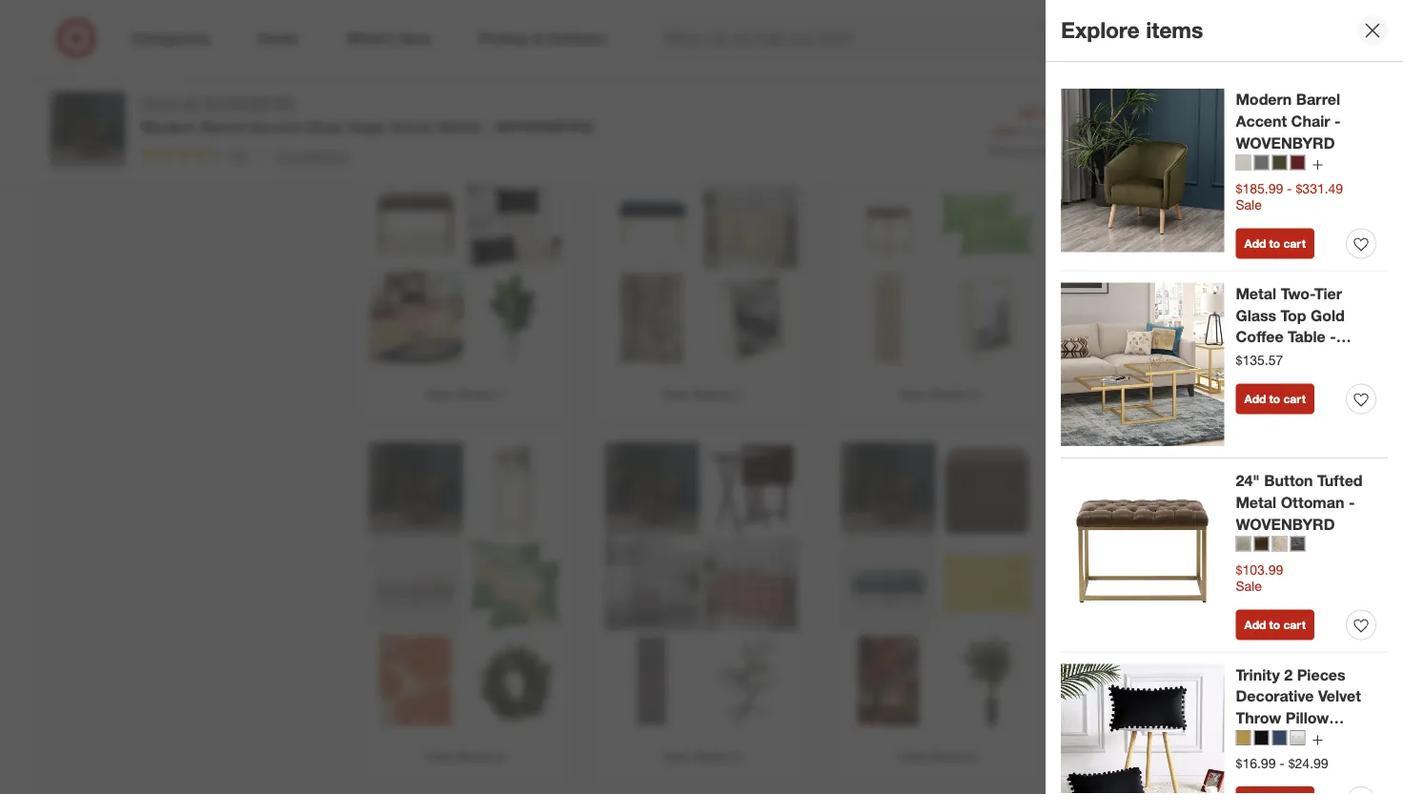 Task type: locate. For each thing, give the bounding box(es) containing it.
a
[[593, 34, 600, 50]]

$271.99 reg $319.99 sale save $ 48.00 ( 15 % off )
[[994, 103, 1131, 138]]

0 horizontal spatial accent
[[250, 117, 301, 136]]

ottoman
[[1281, 493, 1345, 512]]

0 horizontal spatial with
[[686, 34, 710, 50]]

barrel up 2 more colors icon
[[1297, 90, 1341, 109]]

accent up heathered gray icon
[[1236, 112, 1287, 131]]

when
[[989, 143, 1018, 158]]

0 horizontal spatial pom
[[1236, 753, 1269, 771]]

find the perfect way to style it build a complete set with our inspiration boards
[[544, 2, 860, 50]]

1 vertical spatial 2
[[734, 387, 742, 403]]

1 horizontal spatial metal two-tier glass top gold coffee table - henn&hart image
[[1061, 283, 1225, 446]]

$331.49
[[1296, 180, 1344, 196]]

$135.57
[[1236, 352, 1284, 369]]

board inside 'button'
[[458, 749, 494, 766]]

accent up 2 questions link
[[250, 117, 301, 136]]

pom down covers
[[1236, 753, 1269, 771]]

0 vertical spatial metal
[[1236, 284, 1277, 303]]

light brown faux leather image
[[1254, 536, 1270, 552]]

24" button tufted metal ottoman - wovenbyrd image
[[1061, 470, 1225, 634]]

modern barrel accent chair sage green velvet - wovenbyrd image for view board 3
[[841, 81, 936, 176]]

board left the 1
[[458, 387, 494, 403]]

1 vertical spatial pom
[[1236, 753, 1269, 771]]

2 up decorative
[[1285, 665, 1293, 684]]

48&#34; moreno solid mango wood lift top coffee table umber brown - wyndenhall image
[[940, 81, 1036, 176]]

board left "3"
[[931, 387, 967, 403]]

modern barrel accent chair - wovenbyrd
[[1236, 90, 1341, 152]]

1 horizontal spatial velvet
[[1319, 687, 1362, 706]]

nearly natural 58-in golden cane artificial palm tree in gray planter image
[[940, 634, 1036, 729]]

view inside "button"
[[426, 387, 454, 403]]

2 down 8&#34; x 10&#34; wire frame gold - stonebriar collection image
[[734, 387, 742, 403]]

gold
[[1311, 306, 1345, 324]]

1 horizontal spatial accent
[[1236, 112, 1287, 131]]

2 inside button
[[734, 387, 742, 403]]

2 horizontal spatial 2
[[1285, 665, 1293, 684]]

modern up heathered gray icon
[[1236, 90, 1292, 109]]

reitz modern glam velvet channel stitch 3 seater shell sofa beige/gold - christopher knight home image
[[368, 538, 463, 634]]

0 vertical spatial sale
[[994, 123, 1017, 138]]

0 horizontal spatial velvet
[[438, 117, 481, 136]]

19&#34; square pintucked ottoman walnut faux leather - wovenbyrd image
[[940, 443, 1036, 538]]

glass
[[1236, 306, 1277, 324]]

1 horizontal spatial modern
[[1236, 90, 1292, 109]]

with
[[686, 34, 710, 50], [1291, 731, 1322, 749]]

northlight 25" pre-lit japanese sakura blossom artificial tree - warm white led lights image
[[704, 634, 799, 729]]

2
[[277, 146, 285, 163], [734, 387, 742, 403], [1285, 665, 1293, 684]]

henn&hart
[[1236, 349, 1317, 368]]

2 vertical spatial 2
[[1285, 665, 1293, 684]]

0 vertical spatial pom
[[1326, 731, 1359, 749]]

velvet
[[438, 117, 481, 136], [1319, 687, 1362, 706]]

nearly natural 4.5' travelers palm artificial tree in white planter image
[[467, 271, 563, 367]]

- down tufted
[[1349, 493, 1355, 512]]

save
[[1020, 123, 1044, 138]]

5
[[734, 749, 742, 766]]

wovenbyrd
[[201, 93, 296, 112], [495, 117, 595, 136], [1236, 134, 1336, 152], [1236, 515, 1336, 534]]

2 left questions at the left top of page
[[277, 146, 285, 163]]

add to cart down $103.99 sale
[[1245, 618, 1306, 632]]

sale inside $185.99 - $331.49 sale
[[1236, 196, 1262, 213]]

board down 8&#34; x 10&#34; wire frame gold - stonebriar collection image
[[694, 387, 730, 403]]

covers
[[1236, 731, 1287, 749]]

1 vertical spatial sale
[[1236, 196, 1262, 213]]

1 horizontal spatial 2
[[734, 387, 742, 403]]

sienna red image
[[1291, 155, 1306, 170]]

add to cart button up sienna red "image" on the top of page
[[1247, 110, 1354, 151]]

add to cart button down "henn&hart" on the top right
[[1236, 384, 1315, 414]]

1 vertical spatial velvet
[[1319, 687, 1362, 706]]

metal two-tier glass top gold coffee table - henn&hart image
[[467, 81, 563, 176], [1061, 283, 1225, 446]]

add to cart
[[1260, 121, 1342, 140], [1245, 236, 1306, 251], [1245, 392, 1306, 406], [1245, 618, 1306, 632]]

online
[[1079, 143, 1110, 158]]

1 horizontal spatial barrel
[[1297, 90, 1341, 109]]

add to cart for add to cart button below "henn&hart" on the top right
[[1245, 392, 1306, 406]]

unique bargains velvet modern solid couch sofa home decorative pillow covers green 12" x 20" 2 pcs image
[[940, 176, 1036, 271]]

trinity 2 pieces embroidered decorative throw pillow covers with checkered design, red, 20 x 20-inch image
[[704, 538, 799, 634]]

cart down $185.99 - $331.49 sale at the right top of the page
[[1284, 236, 1306, 251]]

add up sage green image
[[1260, 121, 1289, 140]]

pom
[[1326, 731, 1359, 749], [1236, 753, 1269, 771]]

design
[[1273, 753, 1324, 771]]

1 vertical spatial modern
[[141, 117, 197, 136]]

to down $185.99 - $331.49 sale at the right top of the page
[[1270, 236, 1281, 251]]

1 vertical spatial metal
[[1236, 493, 1277, 512]]

0 horizontal spatial metal two-tier glass top gold coffee table - henn&hart image
[[467, 81, 563, 176]]

chair inside shop all wovenbyrd modern barrel accent chair sage green velvet - wovenbyrd
[[305, 117, 344, 136]]

0 horizontal spatial barrel
[[201, 117, 246, 136]]

- right green at left
[[485, 117, 491, 136]]

48.00
[[1053, 123, 1081, 138]]

0 horizontal spatial chair
[[305, 117, 344, 136]]

style
[[791, 2, 841, 28]]

view left "3"
[[899, 387, 927, 403]]

1 vertical spatial barrel
[[201, 117, 246, 136]]

barrel
[[1297, 90, 1341, 109], [201, 117, 246, 136]]

$
[[1047, 123, 1053, 138]]

add
[[1260, 121, 1289, 140], [1245, 236, 1267, 251], [1245, 392, 1267, 406], [1245, 618, 1267, 632]]

15
[[1088, 123, 1100, 138]]

2 more colors image
[[1313, 159, 1324, 171]]

costway modern round side end coffee table nightstand faux marble top w/metal frame white image
[[467, 443, 563, 538]]

accent inside shop all wovenbyrd modern barrel accent chair sage green velvet - wovenbyrd
[[250, 117, 301, 136]]

velvet inside trinity 2 pieces decorative velvet throw pillow covers with pom pom design
[[1319, 687, 1362, 706]]

cart down "henn&hart" on the top right
[[1284, 392, 1306, 406]]

trinity 2 pieces decorative velvet throw pillow covers with pom pom design image
[[1061, 664, 1225, 794]]

board inside "button"
[[458, 387, 494, 403]]

add to cart for add to cart button underneath $103.99 sale
[[1245, 618, 1306, 632]]

board left 5
[[694, 749, 730, 766]]

view left 4
[[426, 749, 454, 766]]

questions
[[288, 146, 349, 163]]

piccocasa luxury corduroy corn striped cushion soft throw pillow case image
[[940, 538, 1036, 634]]

chair up sienna red "image" on the top of page
[[1292, 112, 1331, 131]]

modern barrel accent chair sage green velvet - wovenbyrd image for view board 1
[[368, 81, 463, 176]]

24" button tufted metal ottoman - wovenbyrd link
[[1236, 470, 1377, 535]]

-
[[1335, 112, 1341, 131], [485, 117, 491, 136], [1287, 180, 1293, 196], [1330, 328, 1337, 346], [1349, 493, 1355, 512], [1280, 755, 1285, 772]]

- up $331.49
[[1335, 112, 1341, 131]]

barrel inside modern barrel accent chair - wovenbyrd
[[1297, 90, 1341, 109]]

board left 4
[[458, 749, 494, 766]]

3 more colors image
[[1313, 735, 1324, 746]]

16 link
[[141, 144, 265, 167]]

2 vertical spatial sale
[[1236, 578, 1262, 594]]

with right "set"
[[686, 34, 710, 50]]

with inside the find the perfect way to style it build a complete set with our inspiration boards
[[686, 34, 710, 50]]

1 metal from the top
[[1236, 284, 1277, 303]]

table
[[1288, 328, 1326, 346]]

cart
[[1312, 121, 1342, 140], [1284, 236, 1306, 251], [1284, 392, 1306, 406], [1284, 618, 1306, 632]]

find
[[544, 2, 588, 28]]

trinity 2 pieces velvet throw pillow covers with pom pom design, black, 12 x 20 inches image
[[467, 176, 563, 271]]

view left 6
[[899, 749, 927, 766]]

to up inspiration on the top right of the page
[[764, 2, 785, 28]]

accent inside modern barrel accent chair - wovenbyrd
[[1236, 112, 1287, 131]]

view board 2 button
[[599, 71, 805, 418]]

1 vertical spatial with
[[1291, 731, 1322, 749]]

chair up questions at the left top of page
[[305, 117, 344, 136]]

modern barrel accent chair sage green velvet - wovenbyrd image
[[368, 81, 463, 176], [605, 81, 700, 176], [841, 81, 936, 176], [368, 443, 463, 538], [605, 443, 700, 538], [841, 443, 936, 538]]

sage
[[349, 117, 385, 136]]

view down 4&#39;x6&#39; gray abstract loomed area rug - safavieh image
[[662, 387, 690, 403]]

sale down cream image on the top of page
[[1236, 196, 1262, 213]]

wovenbyrd up sage green image
[[1236, 134, 1336, 152]]

green
[[390, 117, 434, 136]]

wovenbyrd down the build
[[495, 117, 595, 136]]

What can we help you find? suggestions appear below search field
[[653, 17, 1128, 59]]

metal
[[1236, 284, 1277, 303], [1236, 493, 1277, 512]]

add to cart button down $103.99 sale
[[1236, 610, 1315, 640]]

$24.99
[[1289, 755, 1329, 772]]

it
[[847, 2, 860, 28]]

metal down 24"
[[1236, 493, 1277, 512]]

to inside the find the perfect way to style it build a complete set with our inspiration boards
[[764, 2, 785, 28]]

24&#34; button tufted metal ottoman light brown faux leather - wovenbyrd image
[[368, 176, 463, 271]]

modern inside modern barrel accent chair - wovenbyrd
[[1236, 90, 1292, 109]]

view board 6
[[899, 749, 978, 766]]

to down $103.99 sale
[[1270, 618, 1281, 632]]

view for view board 3
[[899, 387, 927, 403]]

modern barrel accent chair - wovenbyrd image
[[1061, 89, 1225, 252]]

sale up when
[[994, 123, 1017, 138]]

cream image
[[1291, 730, 1306, 746]]

30.5" decorative pillowtop ottoman - wovenbyrd image
[[605, 176, 700, 271]]

add to cart down "henn&hart" on the top right
[[1245, 392, 1306, 406]]

black faux leather image
[[1291, 536, 1306, 552]]

add to cart up sienna red "image" on the top of page
[[1260, 121, 1342, 140]]

view
[[426, 387, 454, 403], [662, 387, 690, 403], [899, 387, 927, 403], [426, 749, 454, 766], [662, 749, 690, 766], [899, 749, 927, 766]]

0 vertical spatial modern
[[1236, 90, 1292, 109]]

modern
[[1236, 90, 1292, 109], [141, 117, 197, 136]]

wovenbyrd up 16
[[201, 93, 296, 112]]

0 vertical spatial barrel
[[1297, 90, 1341, 109]]

cart for add to cart button under $185.99 - $331.49 sale at the right top of the page
[[1284, 236, 1306, 251]]

view board 1
[[426, 387, 505, 403]]

to
[[764, 2, 785, 28], [1293, 121, 1308, 140], [1270, 236, 1281, 251], [1270, 392, 1281, 406], [1270, 618, 1281, 632]]

add down $185.99
[[1245, 236, 1267, 251]]

pj wood lightweight rectangle folding tv snack tray tables with compact storage rack, solid wood construction, espresso, (2 piece set) image
[[704, 443, 799, 538]]

add down the $135.57
[[1245, 392, 1267, 406]]

view left 5
[[662, 749, 690, 766]]

16&#34; modern round ottoman with metal base tan - wovenbyrd image
[[605, 538, 700, 634]]

board for 4
[[458, 749, 494, 766]]

wovenbyrd up the light brown 'icon'
[[1236, 515, 1336, 534]]

chair
[[1292, 112, 1331, 131], [305, 117, 344, 136]]

velvet down pieces
[[1319, 687, 1362, 706]]

- down sienna red "image" on the top of page
[[1287, 180, 1293, 196]]

explore items dialog
[[1046, 0, 1404, 794]]

barrel up 16
[[201, 117, 246, 136]]

velvet right green at left
[[438, 117, 481, 136]]

0 vertical spatial 2
[[277, 146, 285, 163]]

to up sienna red "image" on the top of page
[[1293, 121, 1308, 140]]

1 horizontal spatial pom
[[1326, 731, 1359, 749]]

8&#34; x 10&#34; wire frame gold - stonebriar collection image
[[704, 271, 799, 367]]

modern down shop
[[141, 117, 197, 136]]

velvet inside shop all wovenbyrd modern barrel accent chair sage green velvet - wovenbyrd
[[438, 117, 481, 136]]

0 vertical spatial velvet
[[438, 117, 481, 136]]

view inside 'button'
[[426, 749, 454, 766]]

view left the 1
[[426, 387, 454, 403]]

our
[[714, 34, 734, 50]]

trinity 2 pieces embroidered decorative throw pillow covers with checkered design, beige, 20 x 20-inch image
[[704, 176, 799, 271]]

board for 5
[[694, 749, 730, 766]]

image of modern barrel accent chair sage green velvet - wovenbyrd image
[[50, 92, 126, 168]]

sale inside $271.99 reg $319.99 sale save $ 48.00 ( 15 % off )
[[994, 123, 1017, 138]]

- down gold at right
[[1330, 328, 1337, 346]]

2 metal from the top
[[1236, 493, 1277, 512]]

1 horizontal spatial with
[[1291, 731, 1322, 749]]

accent
[[1236, 112, 1287, 131], [250, 117, 301, 136]]

0 horizontal spatial modern
[[141, 117, 197, 136]]

board left 6
[[931, 749, 967, 766]]

reg
[[1070, 105, 1087, 120]]

$103.99
[[1236, 561, 1284, 578]]

with down pillow at the right bottom
[[1291, 731, 1322, 749]]

board for 3
[[931, 387, 967, 403]]

off
[[1114, 123, 1128, 138]]

explore
[[1061, 17, 1140, 44]]

the
[[594, 2, 628, 28]]

sale down cream faux leather 'image'
[[1236, 578, 1262, 594]]

1 horizontal spatial chair
[[1292, 112, 1331, 131]]

cart up pieces
[[1284, 618, 1306, 632]]

2 questions
[[277, 146, 349, 163]]

$16.99 - $24.99
[[1236, 755, 1329, 772]]

add down $103.99 sale
[[1245, 618, 1267, 632]]

modern inside shop all wovenbyrd modern barrel accent chair sage green velvet - wovenbyrd
[[141, 117, 197, 136]]

metal up glass
[[1236, 284, 1277, 303]]

0 horizontal spatial 2
[[277, 146, 285, 163]]

pom right 3 more colors image
[[1326, 731, 1359, 749]]

0 vertical spatial with
[[686, 34, 710, 50]]

1 vertical spatial metal two-tier glass top gold coffee table - henn&hart image
[[1061, 283, 1225, 446]]

tier
[[1315, 284, 1343, 303]]

add to cart down $185.99 - $331.49 sale at the right top of the page
[[1245, 236, 1306, 251]]

trinity 2 pieces decorative velvet throw pillow covers with pom pom design link
[[1236, 664, 1377, 771]]



Task type: describe. For each thing, give the bounding box(es) containing it.
24" button tufted metal ottoman - wovenbyrd
[[1236, 471, 1363, 534]]

metal two-tier glass top gold coffee table - henn&hart link
[[1236, 283, 1377, 368]]

view board 1 button
[[362, 71, 568, 418]]

when purchased online
[[989, 143, 1110, 158]]

trinity
[[1236, 665, 1281, 684]]

shop
[[141, 93, 177, 112]]

modern barrel accent chair sage green velvet - wovenbyrd image for view board 6
[[841, 443, 936, 538]]

barrel inside shop all wovenbyrd modern barrel accent chair sage green velvet - wovenbyrd
[[201, 117, 246, 136]]

board for 2
[[694, 387, 730, 403]]

wovenbyrd inside modern barrel accent chair - wovenbyrd
[[1236, 134, 1336, 152]]

unique bargains couch sofa chair decor comfortable soft pillow cases green-6 18" x 18" 2 pcs image
[[467, 538, 563, 634]]

$319.99
[[1090, 105, 1131, 120]]

sale for $185.99 - $331.49 sale
[[1236, 196, 1262, 213]]

metal inside metal two-tier glass top gold coffee table - henn&hart
[[1236, 284, 1277, 303]]

sale inside $103.99 sale
[[1236, 578, 1262, 594]]

$185.99 - $331.49 sale
[[1236, 180, 1344, 213]]

heathered gray image
[[1254, 155, 1270, 170]]

cream faux leather image
[[1236, 536, 1252, 552]]

6
[[971, 749, 978, 766]]

coffee
[[1236, 328, 1284, 346]]

$271.99
[[1020, 103, 1067, 120]]

purchased
[[1022, 143, 1076, 158]]

view board 4
[[426, 749, 505, 766]]

7&#39;x7&#39; round holden geometric design area rug ivory/multi round - safavieh image
[[368, 271, 463, 367]]

add to cart for add to cart button under $185.99 - $331.49 sale at the right top of the page
[[1245, 236, 1306, 251]]

blue image
[[1273, 730, 1288, 746]]

modern barrel accent chair sage green velvet - wovenbyrd image for view board 2
[[605, 81, 700, 176]]

pillow
[[1286, 709, 1329, 728]]

view for view board 6
[[899, 749, 927, 766]]

add to cart button down $185.99 - $331.49 sale at the right top of the page
[[1236, 228, 1315, 259]]

set
[[664, 34, 682, 50]]

sale for $271.99 reg $319.99 sale save $ 48.00 ( 15 % off )
[[994, 123, 1017, 138]]

board for 1
[[458, 387, 494, 403]]

modern barrel accent chair - wovenbyrd link
[[1236, 89, 1377, 154]]

to down "henn&hart" on the top right
[[1270, 392, 1281, 406]]

$103.99 sale
[[1236, 561, 1284, 594]]

1
[[498, 387, 505, 403]]

- inside modern barrel accent chair - wovenbyrd
[[1335, 112, 1341, 131]]

light brown image
[[1273, 536, 1288, 552]]

cart up 2 more colors icon
[[1312, 121, 1342, 140]]

shop all wovenbyrd modern barrel accent chair sage green velvet - wovenbyrd
[[141, 93, 595, 136]]

top
[[1281, 306, 1307, 324]]

0 vertical spatial metal two-tier glass top gold coffee table - henn&hart image
[[467, 81, 563, 176]]

wire frame matte gold - stonebriar collection image
[[940, 271, 1036, 367]]

all
[[182, 93, 196, 112]]

rust/blue tree loomed area rug 5'1"x7'6" - safavieh image
[[841, 634, 936, 729]]

complete
[[604, 34, 660, 50]]

modern barrel accent chair sage green velvet - wovenbyrd image for view board 4
[[368, 443, 463, 538]]

%
[[1100, 123, 1111, 138]]

- inside $185.99 - $331.49 sale
[[1287, 180, 1293, 196]]

with inside trinity 2 pieces decorative velvet throw pillow covers with pom pom design
[[1291, 731, 1322, 749]]

18&#34; round ottoman with metal base pink velvet - wovenbyrd image
[[841, 176, 936, 271]]

inspiration
[[737, 34, 799, 50]]

view board 4 button
[[362, 433, 568, 780]]

metal two-tier glass top gold coffee table - henn&hart
[[1236, 284, 1345, 368]]

$16.99
[[1236, 755, 1276, 772]]

cream image
[[1236, 155, 1252, 170]]

black image
[[1254, 730, 1270, 746]]

16
[[231, 146, 246, 163]]

two-
[[1281, 284, 1315, 303]]

view for view board 1
[[426, 387, 454, 403]]

search
[[1115, 31, 1161, 49]]

- inside metal two-tier glass top gold coffee table - henn&hart
[[1330, 328, 1337, 346]]

view for view board 4
[[426, 749, 454, 766]]

build
[[559, 34, 590, 50]]

4
[[498, 749, 505, 766]]

view for view board 2
[[662, 387, 690, 403]]

cart for add to cart button underneath $103.99 sale
[[1284, 618, 1306, 632]]

yellow image
[[1236, 730, 1252, 746]]

4&#39;x6&#39; gray abstract loomed area rug - safavieh image
[[605, 271, 700, 367]]

way
[[716, 2, 758, 28]]

beige/brown solid woven runner 2'4"x12' - safavieh image
[[841, 271, 936, 367]]

wovenbyrd inside 24" button tufted metal ottoman - wovenbyrd
[[1236, 515, 1336, 534]]

tufted
[[1318, 471, 1363, 490]]

items
[[1146, 17, 1204, 44]]

sage green image
[[1273, 155, 1288, 170]]

explore items
[[1061, 17, 1204, 44]]

view for view board 5
[[662, 749, 690, 766]]

(
[[1084, 123, 1088, 138]]

view board 5 button
[[599, 433, 805, 780]]

reitz modern glam velvet channel stitch 3 seater shell sofa turquoise/gold - christopher knight home image
[[841, 538, 936, 634]]

)
[[1128, 123, 1131, 138]]

flynt area rug - beige/terracotta (8&#39;x10&#39;) - safavieh image
[[368, 634, 463, 729]]

24"
[[1236, 471, 1260, 490]]

chair inside modern barrel accent chair - wovenbyrd
[[1292, 112, 1331, 131]]

board for 6
[[931, 749, 967, 766]]

perfect
[[634, 2, 710, 28]]

nearly natural 24" eucalyptus, dancing lady orchid and mixed greens artificial wreath image
[[467, 634, 563, 729]]

- inside shop all wovenbyrd modern barrel accent chair sage green velvet - wovenbyrd
[[485, 117, 491, 136]]

trinity 2 pieces decorative velvet throw pillow covers with pom pom design
[[1236, 665, 1362, 771]]

view board 6 button
[[835, 433, 1041, 780]]

view board 3
[[899, 387, 978, 403]]

decorative
[[1236, 687, 1315, 706]]

3
[[971, 387, 978, 403]]

search button
[[1115, 17, 1161, 63]]

cart for add to cart button below "henn&hart" on the top right
[[1284, 392, 1306, 406]]

- inside 24" button tufted metal ottoman - wovenbyrd
[[1349, 493, 1355, 512]]

$185.99
[[1236, 180, 1284, 196]]

lecce coffee table dark brown/white - boahaus image
[[704, 81, 799, 176]]

view board 5
[[662, 749, 742, 766]]

pieces
[[1298, 665, 1346, 684]]

2 inside trinity 2 pieces decorative velvet throw pillow covers with pom pom design
[[1285, 665, 1293, 684]]

view board 3 button
[[835, 71, 1041, 418]]

2 questions link
[[269, 144, 349, 166]]

throw
[[1236, 709, 1282, 728]]

view board 2
[[662, 387, 742, 403]]

- down blue image
[[1280, 755, 1285, 772]]

boards
[[803, 34, 845, 50]]

button
[[1265, 471, 1314, 490]]

metal inside 24" button tufted metal ottoman - wovenbyrd
[[1236, 493, 1277, 512]]

2&#39;3&#34;x7&#39; huddersfield runner rust/multi - safavieh image
[[605, 634, 700, 729]]

modern barrel accent chair sage green velvet - wovenbyrd image for view board 5
[[605, 443, 700, 538]]



Task type: vqa. For each thing, say whether or not it's contained in the screenshot.
guest ratings & reviews
no



